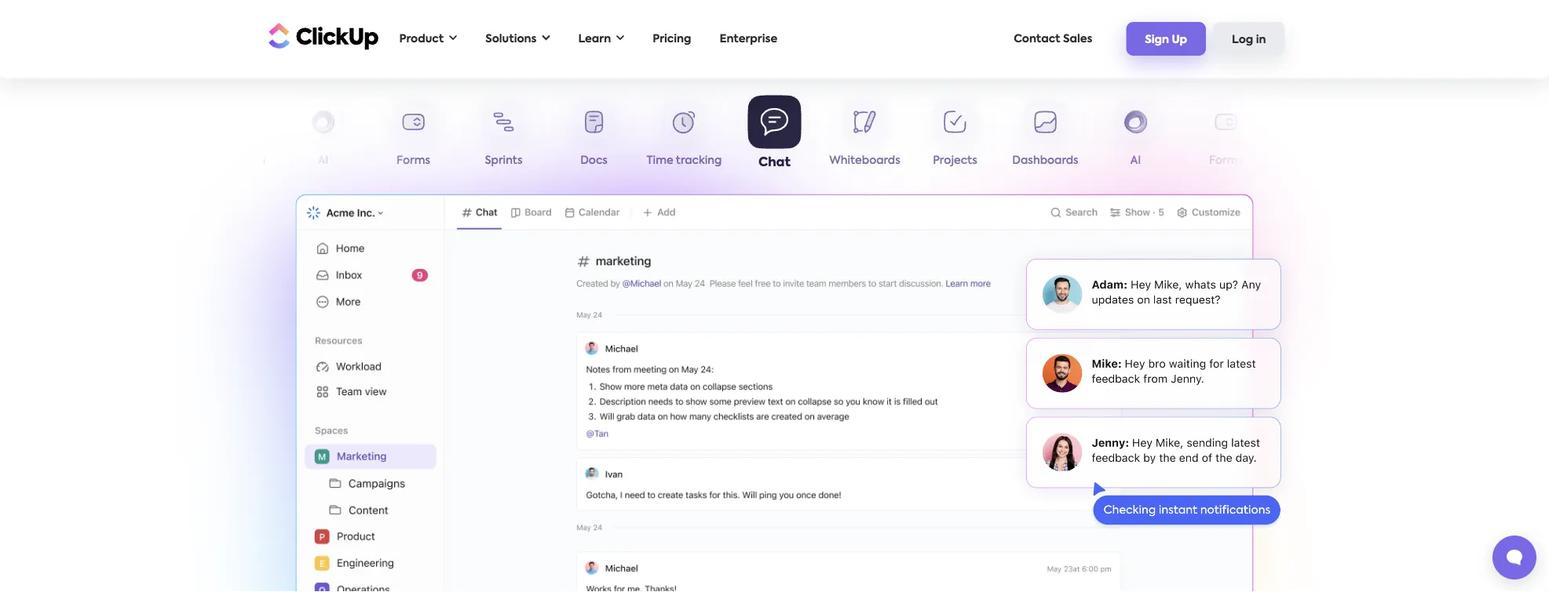 Task type: vqa. For each thing, say whether or not it's contained in the screenshot.
Sprints
yes



Task type: locate. For each thing, give the bounding box(es) containing it.
ai
[[318, 155, 329, 166], [1131, 155, 1141, 166]]

2 sprints button from the left
[[1271, 101, 1362, 173]]

sign
[[1145, 34, 1169, 45]]

up
[[1172, 34, 1187, 45]]

contact sales
[[1014, 33, 1093, 44]]

time tracking button
[[639, 101, 730, 173]]

1 horizontal spatial sprints
[[1298, 155, 1335, 166]]

1 horizontal spatial forms button
[[1181, 101, 1271, 173]]

1 horizontal spatial ai button
[[1091, 101, 1181, 173]]

1 forms from the left
[[397, 155, 430, 166]]

1 horizontal spatial ai
[[1131, 155, 1141, 166]]

sprints
[[485, 155, 523, 166], [1298, 155, 1335, 166]]

2 forms button from the left
[[1181, 101, 1271, 173]]

ai button
[[278, 101, 368, 173], [1091, 101, 1181, 173]]

2 forms from the left
[[1209, 155, 1243, 166]]

1 horizontal spatial dashboards button
[[1000, 101, 1091, 173]]

chat image
[[295, 195, 1254, 593], [1006, 241, 1301, 532]]

sales
[[1063, 33, 1093, 44]]

0 horizontal spatial dashboards button
[[188, 101, 278, 173]]

contact sales link
[[1006, 23, 1100, 55]]

1 horizontal spatial sprints button
[[1271, 101, 1362, 173]]

0 horizontal spatial sprints button
[[459, 101, 549, 173]]

1 ai from the left
[[318, 155, 329, 166]]

1 ai button from the left
[[278, 101, 368, 173]]

sprints button
[[459, 101, 549, 173], [1271, 101, 1362, 173]]

1 horizontal spatial dashboards
[[1012, 155, 1079, 166]]

forms for first forms button from the left
[[397, 155, 430, 166]]

forms
[[397, 155, 430, 166], [1209, 155, 1243, 166]]

0 horizontal spatial forms
[[397, 155, 430, 166]]

product button
[[391, 23, 465, 55]]

solutions button
[[478, 23, 558, 55]]

forms button
[[368, 101, 459, 173], [1181, 101, 1271, 173]]

enterprise link
[[712, 23, 785, 55]]

dashboards
[[200, 155, 266, 166], [1012, 155, 1079, 166]]

0 horizontal spatial ai
[[318, 155, 329, 166]]

1 dashboards from the left
[[200, 155, 266, 166]]

log in
[[1232, 34, 1266, 45]]

clickup image
[[264, 21, 379, 51]]

0 horizontal spatial dashboards
[[200, 155, 266, 166]]

learn
[[578, 33, 611, 44]]

0 horizontal spatial ai button
[[278, 101, 368, 173]]

2 ai from the left
[[1131, 155, 1141, 166]]

1 horizontal spatial forms
[[1209, 155, 1243, 166]]

chat button
[[730, 95, 820, 173]]

sign up button
[[1126, 22, 1206, 56]]

contact
[[1014, 33, 1061, 44]]

0 horizontal spatial sprints
[[485, 155, 523, 166]]

0 horizontal spatial forms button
[[368, 101, 459, 173]]

dashboards button
[[188, 101, 278, 173], [1000, 101, 1091, 173]]



Task type: describe. For each thing, give the bounding box(es) containing it.
1 sprints from the left
[[485, 155, 523, 166]]

2 dashboards button from the left
[[1000, 101, 1091, 173]]

tracking
[[676, 155, 722, 166]]

pricing
[[653, 33, 691, 44]]

forms for 1st forms button from right
[[1209, 155, 1243, 166]]

product
[[399, 33, 444, 44]]

ai for 2nd the ai button from right
[[318, 155, 329, 166]]

1 dashboards button from the left
[[188, 101, 278, 173]]

log in link
[[1213, 22, 1285, 56]]

2 ai button from the left
[[1091, 101, 1181, 173]]

1 sprints button from the left
[[459, 101, 549, 173]]

chat
[[759, 156, 791, 169]]

enterprise
[[720, 33, 778, 44]]

1 forms button from the left
[[368, 101, 459, 173]]

projects button
[[910, 101, 1000, 173]]

2 dashboards from the left
[[1012, 155, 1079, 166]]

whiteboards
[[829, 155, 901, 166]]

in
[[1256, 34, 1266, 45]]

2 sprints from the left
[[1298, 155, 1335, 166]]

whiteboards button
[[820, 101, 910, 173]]

sign up
[[1145, 34, 1187, 45]]

docs
[[580, 155, 608, 166]]

projects
[[933, 155, 978, 166]]

log
[[1232, 34, 1254, 45]]

docs button
[[549, 101, 639, 173]]

time
[[647, 155, 673, 166]]

solutions
[[485, 33, 537, 44]]

pricing link
[[645, 23, 699, 55]]

time tracking
[[647, 155, 722, 166]]

learn button
[[571, 23, 632, 55]]

ai for second the ai button from left
[[1131, 155, 1141, 166]]



